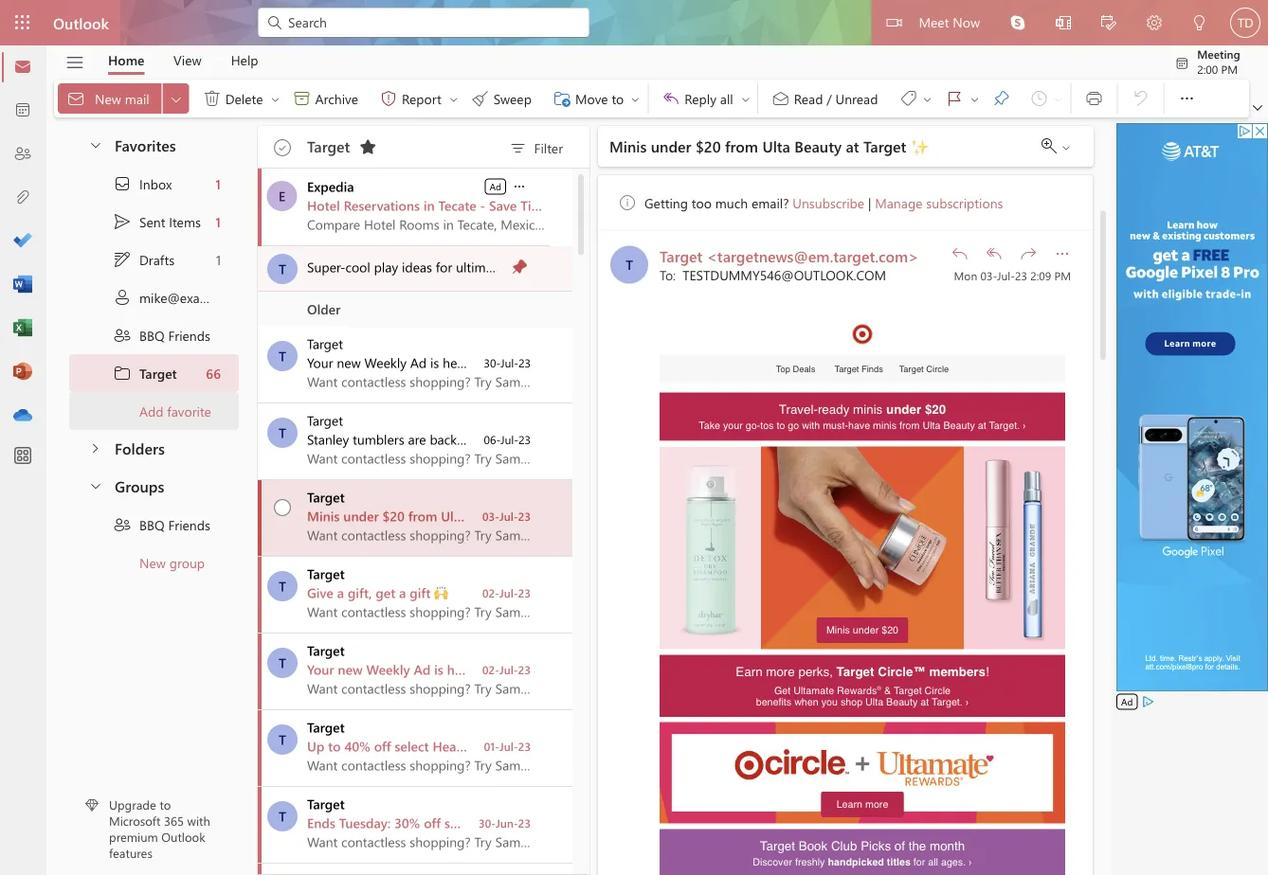 Task type: locate. For each thing, give the bounding box(es) containing it.
0 horizontal spatial 03-
[[482, 509, 499, 524]]

 down 
[[113, 326, 132, 345]]

 sweep
[[471, 89, 532, 108]]

30- up 06- in the left of the page
[[484, 355, 501, 371]]

1 horizontal spatial book
[[799, 839, 828, 854]]

 down the  new mail
[[88, 137, 103, 152]]

0 vertical spatial  button
[[79, 127, 111, 162]]

0 vertical spatial weekly
[[364, 354, 407, 372]]

1 horizontal spatial outlook
[[161, 829, 205, 846]]

target image
[[852, 323, 873, 345], [267, 572, 298, 602], [267, 725, 298, 755]]

all inside 'target book club picks of the month discover freshly handpicked titles for all ages. ›'
[[928, 856, 938, 868]]

 right move
[[630, 93, 641, 105]]

03- right mon
[[980, 268, 997, 283]]

0 vertical spatial from
[[725, 135, 758, 156]]

a right get
[[399, 584, 406, 602]]

tos
[[760, 419, 774, 431]]

0 horizontal spatial target.
[[932, 696, 963, 707]]

 button inside groups 'tree item'
[[79, 468, 111, 503]]

month
[[930, 839, 965, 854]]

from inside travel-ready minis under $20 take your go-tos to go with must-have minis from ulta beauty at target. ›
[[900, 419, 920, 431]]

jul- left 2:09
[[997, 268, 1015, 283]]

jul- down 06-jul-23
[[499, 509, 518, 524]]

 for 
[[985, 244, 1004, 263]]

circle right 'finds'
[[926, 363, 949, 373]]

1 bbq from the top
[[139, 327, 165, 344]]

jul- for give a gift, get a gift 🙌
[[499, 586, 518, 601]]

0 vertical spatial select a conversation checkbox
[[262, 246, 307, 284]]

select a conversation checkbox down stanley
[[262, 481, 307, 521]]

 inside groups 'tree item'
[[88, 478, 103, 493]]

select a conversation checkbox down t checkbox
[[262, 404, 307, 448]]

 for  popup button on the right top of the page
[[1053, 244, 1072, 263]]

gift,
[[348, 584, 372, 602]]

1 vertical spatial bbq
[[139, 516, 165, 534]]

outlook up 
[[53, 12, 109, 33]]

 down groups
[[113, 516, 132, 535]]

minis inside message list list box
[[307, 508, 340, 525]]

pm right 2:00
[[1221, 61, 1238, 76]]

target image for 30-jun-23
[[267, 802, 298, 832]]

3 1 from the top
[[216, 251, 221, 268]]

with right go
[[802, 419, 820, 431]]

3  button from the left
[[738, 83, 753, 114]]

new up 40%
[[338, 661, 363, 679]]

1 vertical spatial minis
[[307, 508, 340, 525]]

jul- right hearth
[[499, 739, 518, 754]]

tab list
[[94, 45, 273, 75]]

2 vertical spatial for
[[913, 856, 925, 868]]


[[662, 89, 681, 108], [985, 244, 1004, 263]]

3 select a conversation checkbox from the top
[[262, 864, 307, 876]]

target image for up to 40% off select hearth & hand with magnolia.
[[267, 725, 298, 755]]

with right hand at left bottom
[[527, 738, 553, 755]]

is down 🙌
[[434, 661, 443, 679]]

 button inside folders tree item
[[77, 430, 112, 465]]

1 vertical spatial 1
[[215, 213, 221, 231]]

new inside target your new weekly ad is here. 02-jul-23
[[338, 661, 363, 679]]

1 horizontal spatial a
[[399, 584, 406, 602]]

1 vertical spatial pm
[[1054, 268, 1071, 283]]

1 vertical spatial weekly
[[366, 661, 410, 679]]

weekly down older heading
[[364, 354, 407, 372]]

2 vertical spatial from
[[408, 508, 437, 525]]

$20 inside message list list box
[[382, 508, 405, 525]]

06-jul-23
[[484, 432, 531, 447]]

2 vertical spatial with
[[187, 813, 210, 830]]

1 select a conversation checkbox from the top
[[262, 481, 307, 521]]

0 vertical spatial ›
[[1023, 420, 1026, 431]]

 button left folders
[[77, 430, 112, 465]]

benefits
[[756, 696, 792, 707]]

0 vertical spatial 02-
[[482, 586, 499, 601]]

select a conversation checkbox down up
[[262, 788, 307, 832]]

23 for your new weekly ad is here.
[[519, 355, 531, 371]]

onedrive image
[[13, 407, 32, 426]]

365
[[164, 813, 184, 830]]

files image
[[13, 189, 32, 208]]

0 horizontal spatial  button
[[511, 177, 528, 195]]

give a gift, get a gift 🙌
[[307, 584, 448, 602]]

40%
[[344, 738, 371, 755]]

23 right 06- in the left of the page
[[519, 432, 531, 447]]

select for hearth
[[395, 738, 429, 755]]

2 02- from the top
[[482, 663, 499, 678]]

0 vertical spatial minis
[[609, 135, 647, 156]]

1 select a conversation checkbox from the top
[[262, 246, 307, 284]]

ad inside target your new weekly ad is here. 02-jul-23
[[414, 661, 431, 679]]

beauty down the  read / unread
[[795, 135, 842, 156]]

1 vertical spatial here.
[[447, 661, 477, 679]]

target up discover
[[760, 839, 795, 854]]

move & delete group
[[58, 80, 644, 118]]

help button
[[217, 45, 273, 75]]

none text field containing to:
[[660, 266, 941, 283]]

cool
[[345, 258, 370, 276]]

0 vertical spatial  tree item
[[69, 317, 239, 354]]

jul- right 🙌
[[499, 586, 518, 601]]

select a conversation checkbox for minis under $20 from ulta beauty at target ✨
[[262, 481, 307, 521]]

book left it
[[557, 197, 588, 214]]

1 1 from the top
[[215, 175, 221, 193]]

target image inside select a conversation option
[[267, 572, 298, 602]]

target up stanley
[[307, 412, 343, 429]]

all right reply
[[720, 89, 733, 107]]


[[113, 250, 132, 269]]

target image for 02-jul-23
[[267, 648, 298, 679]]

1 horizontal spatial  button
[[1168, 80, 1206, 118]]

 mike@example.com
[[113, 288, 257, 307]]

 left folders
[[87, 441, 102, 456]]

0 horizontal spatial new
[[95, 89, 121, 107]]

😎
[[582, 258, 595, 276]]

 inside message list list box
[[512, 179, 527, 194]]

1 horizontal spatial ✨
[[911, 135, 926, 156]]

help
[[231, 51, 258, 69]]

all left 'ages.'
[[928, 856, 938, 868]]

06-
[[484, 432, 501, 447]]

with right the 365
[[187, 813, 210, 830]]

› inside earn more perks, target circle™ members ! get ultamate rewards ® & target circle benefits when you shop ulta beauty at target. ›
[[966, 696, 969, 707]]

more apps image
[[13, 447, 32, 466]]

 inside message list list box
[[274, 499, 291, 517]]

ulta
[[762, 135, 790, 156], [923, 419, 941, 431], [441, 508, 465, 525], [865, 696, 883, 707]]

1 select a conversation checkbox from the top
[[262, 404, 307, 448]]

more inside 'link'
[[865, 799, 888, 810]]

select left 'jun-'
[[444, 815, 479, 832]]

0 horizontal spatial all
[[720, 89, 733, 107]]

0 horizontal spatial &
[[478, 738, 487, 755]]

you
[[821, 696, 838, 707]]

 button inside favorites tree item
[[79, 127, 111, 162]]

0 vertical spatial 1
[[215, 175, 221, 193]]

stanley
[[307, 431, 349, 448]]

under down target circle link
[[886, 402, 921, 417]]

new left group
[[139, 554, 166, 572]]

1 vertical spatial is
[[434, 661, 443, 679]]

 tree item
[[69, 317, 239, 354], [69, 506, 239, 544]]

23 down 06-jul-23
[[518, 509, 531, 524]]

2 select a conversation checkbox from the top
[[262, 557, 307, 602]]

 button down the  new mail
[[79, 127, 111, 162]]

23 for minis under $20 from ulta beauty at target ✨
[[518, 509, 531, 524]]

jul- for your new weekly ad is here.
[[501, 355, 519, 371]]

target image for give a gift, get a gift 🙌
[[267, 572, 298, 602]]

target up up
[[307, 719, 345, 736]]

select a conversation checkbox up older
[[262, 246, 307, 284]]

more up get
[[766, 665, 795, 679]]

1 vertical spatial 02-
[[482, 663, 499, 678]]


[[113, 326, 132, 345], [113, 516, 132, 535]]

t inside checkbox
[[279, 347, 286, 365]]

mon
[[954, 268, 977, 283]]

03-
[[980, 268, 997, 283], [482, 509, 499, 524]]

email message element
[[598, 174, 1093, 876]]

$20 down stanley tumblers are back 🚨
[[382, 508, 405, 525]]

left-rail-appbar navigation
[[4, 45, 42, 438]]

ulta down the ® on the bottom
[[865, 696, 883, 707]]

under
[[651, 135, 691, 156], [886, 402, 921, 417], [343, 508, 379, 525], [853, 624, 879, 636]]

 button down 
[[1168, 80, 1206, 118]]

 down 
[[1178, 89, 1197, 108]]

 button
[[1168, 80, 1206, 118], [511, 177, 528, 195]]

1 vertical spatial friends
[[168, 516, 210, 534]]

23 left 2:09
[[1015, 268, 1027, 283]]

to
[[612, 89, 624, 107], [777, 419, 785, 431], [328, 738, 341, 755], [160, 797, 171, 814]]

 button
[[79, 127, 111, 162], [77, 430, 112, 465], [79, 468, 111, 503]]

minis under $20 from ulta beauty at target ✨
[[609, 135, 926, 156], [307, 508, 584, 525]]

fun
[[559, 258, 578, 276]]

deals
[[793, 363, 815, 373]]

learn more
[[837, 799, 888, 810]]

1 inside  tree item
[[215, 213, 221, 231]]

new
[[95, 89, 121, 107], [139, 554, 166, 572]]

1 horizontal spatial all
[[928, 856, 938, 868]]

jul- inside 'email message' element
[[997, 268, 1015, 283]]

 bbq friends
[[113, 326, 210, 345], [113, 516, 210, 535]]

ultimate
[[456, 258, 504, 276]]

0 vertical spatial your
[[307, 354, 333, 372]]

 button
[[1013, 238, 1044, 268]]

30%
[[394, 815, 420, 832]]

hotel reservations in tecate - save time, book it all here
[[307, 197, 652, 214]]

target down 
[[863, 135, 906, 156]]

1 vertical spatial 30-
[[479, 816, 496, 831]]

 filter
[[509, 139, 563, 158]]

2 vertical spatial 
[[1053, 244, 1072, 263]]

23 right 01-
[[518, 739, 531, 754]]

super-
[[307, 258, 345, 276]]

4  button from the left
[[967, 83, 982, 114]]

time,
[[521, 197, 553, 214]]

target up ends
[[307, 796, 345, 813]]

td button
[[1223, 0, 1268, 45]]

people image
[[13, 145, 32, 164]]

Select a conversation checkbox
[[262, 246, 307, 284], [262, 634, 307, 679], [262, 788, 307, 832]]

30-jul-23
[[484, 355, 531, 371]]

 button for 
[[163, 83, 189, 114]]

1 horizontal spatial the
[[909, 839, 926, 854]]

& left hand at left bottom
[[478, 738, 487, 755]]

1  from the top
[[113, 326, 132, 345]]

 right  button
[[1053, 244, 1072, 263]]

0 vertical spatial more
[[766, 665, 795, 679]]

1 vertical spatial circle
[[925, 684, 951, 696]]

favorites tree item
[[69, 127, 239, 165]]

 left groups
[[88, 478, 103, 493]]

 up save
[[512, 179, 527, 194]]

1 horizontal spatial target.
[[989, 419, 1020, 431]]

outlook inside outlook banner
[[53, 12, 109, 33]]

older heading
[[258, 292, 572, 327]]

unread
[[836, 89, 878, 107]]

view
[[174, 51, 202, 69]]

1 horizontal spatial &
[[884, 684, 891, 696]]

t
[[626, 255, 633, 273], [279, 260, 286, 278], [279, 347, 286, 365], [279, 424, 286, 442], [279, 578, 286, 595], [279, 654, 286, 672], [279, 731, 286, 749], [279, 808, 286, 826]]

pm right 2:09
[[1054, 268, 1071, 283]]

target image inside select a conversation option
[[267, 418, 298, 448]]

target image up "target finds" on the top of the page
[[852, 323, 873, 345]]

0 horizontal spatial pm
[[1054, 268, 1071, 283]]

Select a conversation checkbox
[[262, 481, 307, 521], [262, 711, 307, 755], [262, 864, 307, 876]]

Select a conversation checkbox
[[262, 404, 307, 448], [262, 557, 307, 602]]

up
[[307, 738, 324, 755]]

3 select a conversation checkbox from the top
[[262, 788, 307, 832]]

your down older
[[307, 354, 333, 372]]

jul- right 🚨
[[501, 432, 519, 447]]

bbq down groups 'tree item'
[[139, 516, 165, 534]]

rewards
[[837, 684, 877, 696]]

off for 30%
[[424, 815, 441, 832]]

too
[[692, 193, 712, 211]]

to inside upgrade to microsoft 365 with premium outlook features
[[160, 797, 171, 814]]

to do image
[[13, 232, 32, 251]]

target inside 'target book club picks of the month discover freshly handpicked titles for all ages. ›'
[[760, 839, 795, 854]]

 inside  popup button
[[1053, 244, 1072, 263]]

delete
[[225, 89, 263, 107]]

under up gift,
[[343, 508, 379, 525]]

0 vertical spatial 
[[274, 139, 291, 156]]

outlook right premium
[[161, 829, 205, 846]]

e
[[279, 187, 285, 205]]

1 vertical spatial ›
[[966, 696, 969, 707]]

beauty inside travel-ready minis under $20 take your go-tos to go with must-have minis from ulta beauty at target. ›
[[943, 419, 975, 431]]

ulta inside earn more perks, target circle™ members ! get ultamate rewards ® & target circle benefits when you shop ulta beauty at target. ›
[[865, 696, 883, 707]]

the inside 'target book club picks of the month discover freshly handpicked titles for all ages. ›'
[[909, 839, 926, 854]]

a left gift,
[[337, 584, 344, 602]]

0 vertical spatial outlook
[[53, 12, 109, 33]]

0 vertical spatial  bbq friends
[[113, 326, 210, 345]]

to inside travel-ready minis under $20 take your go-tos to go with must-have minis from ulta beauty at target. ›
[[777, 419, 785, 431]]

1  button from the left
[[163, 83, 189, 114]]

save
[[489, 197, 517, 214]]

1 vertical spatial target.
[[932, 696, 963, 707]]

& inside message list list box
[[478, 738, 487, 755]]

 button left groups
[[79, 468, 111, 503]]

 button
[[268, 83, 283, 114]]

1  from the top
[[274, 139, 291, 156]]

beauty inside message list list box
[[469, 508, 510, 525]]

1 horizontal spatial more
[[865, 799, 888, 810]]

1 vertical spatial &
[[478, 738, 487, 755]]

1  bbq friends from the top
[[113, 326, 210, 345]]

for right titles
[[913, 856, 925, 868]]

Select a conversation checkbox
[[262, 327, 307, 372]]

1 vertical spatial 
[[985, 244, 1004, 263]]

2 horizontal spatial 
[[1178, 89, 1197, 108]]

23 for give a gift, get a gift 🙌
[[518, 586, 531, 601]]

23 left style
[[518, 816, 531, 831]]

02- up 01-
[[482, 663, 499, 678]]

discover
[[753, 856, 792, 868]]

 button
[[1075, 83, 1113, 114]]

from right have
[[900, 419, 920, 431]]

jul- for up to 40% off select hearth & hand with magnolia.
[[499, 739, 518, 754]]

target image inside t checkbox
[[267, 341, 298, 372]]

summer left style
[[482, 815, 531, 832]]

2 horizontal spatial from
[[900, 419, 920, 431]]

your
[[307, 354, 333, 372], [307, 661, 334, 679]]

0 vertical spatial all
[[720, 89, 733, 107]]

23 up hand at left bottom
[[518, 663, 531, 678]]

30-jun-23
[[479, 816, 531, 831]]

target right 
[[139, 365, 177, 382]]

2 your from the top
[[307, 661, 334, 679]]

the left the family.
[[587, 815, 607, 832]]

select a conversation checkbox for up to 40% off select hearth & hand with magnolia.
[[262, 711, 307, 755]]

 bbq friends inside favorites tree
[[113, 326, 210, 345]]

1 right "items"
[[215, 213, 221, 231]]

jul- up hand at left bottom
[[499, 663, 518, 678]]

jul- up 06-jul-23
[[501, 355, 519, 371]]

here. inside target your new weekly ad is here. 02-jul-23
[[447, 661, 477, 679]]

to inside  move to 
[[612, 89, 624, 107]]

the right the of at the bottom of the page
[[909, 839, 926, 854]]

23 for stanley tumblers are back 🚨
[[519, 432, 531, 447]]

2 1 from the top
[[215, 213, 221, 231]]

mon 03-jul-23 2:09 pm
[[954, 268, 1071, 283]]

your inside target your new weekly ad is here. 02-jul-23
[[307, 661, 334, 679]]

meeting
[[1197, 46, 1240, 61]]

0 vertical spatial for
[[436, 258, 452, 276]]

 inside the  reply all 
[[740, 94, 751, 105]]

 right 
[[969, 94, 980, 105]]

03- inside message list list box
[[482, 509, 499, 524]]

select a conversation checkbox left gift,
[[262, 557, 307, 602]]

select a conversation checkbox containing 
[[262, 481, 307, 521]]

tags group
[[762, 80, 1067, 118]]

 button
[[163, 83, 189, 114], [446, 83, 461, 114], [738, 83, 753, 114], [967, 83, 982, 114]]

jul- for stanley tumblers are back 🚨
[[501, 432, 519, 447]]

2  bbq friends from the top
[[113, 516, 210, 535]]


[[509, 139, 527, 158]]

 tree item
[[69, 279, 257, 317]]

1 for 
[[215, 213, 221, 231]]

shop
[[841, 696, 863, 707]]

beauty
[[795, 135, 842, 156], [943, 419, 975, 431], [469, 508, 510, 525], [886, 696, 918, 707]]

more inside earn more perks, target circle™ members ! get ultamate rewards ® & target circle benefits when you shop ulta beauty at target. ›
[[766, 665, 795, 679]]

target image
[[610, 245, 648, 283], [267, 254, 298, 284], [267, 341, 298, 372], [267, 418, 298, 448], [267, 648, 298, 679], [267, 802, 298, 832]]

✨ down " "
[[911, 135, 926, 156]]

jul- for minis under $20 from ulta beauty at target ✨
[[499, 509, 518, 524]]

target heading
[[307, 126, 383, 168]]

target image inside 'email message' element
[[610, 245, 648, 283]]

1 vertical spatial select a conversation checkbox
[[262, 711, 307, 755]]

new group tree item
[[69, 544, 239, 582]]

at inside earn more perks, target circle™ members ! get ultamate rewards ® & target circle benefits when you shop ulta beauty at target. ›
[[921, 696, 929, 707]]

2 friends from the top
[[168, 516, 210, 534]]

friends down ' mike@example.com'
[[168, 327, 210, 344]]

0 vertical spatial target image
[[852, 323, 873, 345]]

 inbox
[[113, 174, 172, 193]]

book
[[557, 197, 588, 214], [799, 839, 828, 854]]

0 vertical spatial new
[[95, 89, 121, 107]]

 button
[[995, 0, 1041, 45]]

now
[[953, 13, 980, 30]]

summer left fun
[[508, 258, 555, 276]]

1 vertical spatial 03-
[[482, 509, 499, 524]]

None text field
[[660, 266, 941, 283]]

to right up
[[328, 738, 341, 755]]

select a conversation checkbox containing t
[[262, 711, 307, 755]]

manage
[[875, 193, 923, 211]]

0 vertical spatial 
[[1178, 89, 1197, 108]]

✨ inside message list list box
[[571, 508, 584, 525]]

minis up 
[[609, 135, 647, 156]]

1 horizontal spatial 
[[1053, 244, 1072, 263]]

are
[[408, 431, 426, 448]]

 inside select all messages option
[[274, 139, 291, 156]]

1 vertical spatial 
[[512, 179, 527, 194]]

word image
[[13, 276, 32, 295]]

select a conversation checkbox for target
[[262, 788, 307, 832]]

more right the learn
[[865, 799, 888, 810]]

2 horizontal spatial minis
[[826, 624, 850, 636]]

1 horizontal spatial off
[[424, 815, 441, 832]]

1 horizontal spatial 03-
[[980, 268, 997, 283]]

 inside button
[[985, 244, 1004, 263]]

target down 06-jul-23
[[529, 508, 567, 525]]

none text field inside 'email message' element
[[660, 266, 941, 283]]

1 vertical spatial select
[[444, 815, 479, 832]]

0 horizontal spatial from
[[408, 508, 437, 525]]

0 vertical spatial ✨
[[911, 135, 926, 156]]

0 vertical spatial new
[[337, 354, 361, 372]]

from inside message list list box
[[408, 508, 437, 525]]

/
[[827, 89, 832, 107]]

0 horizontal spatial ✨
[[571, 508, 584, 525]]

2:09
[[1030, 268, 1051, 283]]

66
[[206, 365, 221, 382]]

pm inside 'email message' element
[[1054, 268, 1071, 283]]

Search field
[[286, 12, 578, 32]]

1 vertical spatial outlook
[[161, 829, 205, 846]]

1 vertical spatial off
[[424, 815, 441, 832]]


[[1101, 15, 1117, 30]]

2 horizontal spatial with
[[802, 419, 820, 431]]

target. inside earn more perks, target circle™ members ! get ultamate rewards ® & target circle benefits when you shop ulta beauty at target. ›
[[932, 696, 963, 707]]

target finds
[[834, 363, 883, 373]]


[[113, 288, 132, 307]]

0 horizontal spatial book
[[557, 197, 588, 214]]

 left 
[[448, 94, 459, 105]]

2  button from the left
[[446, 83, 461, 114]]

30- left style
[[479, 816, 496, 831]]

circle™
[[878, 665, 926, 679]]

weekly down get
[[366, 661, 410, 679]]

features
[[109, 845, 153, 862]]

select left hearth
[[395, 738, 429, 755]]

1 vertical spatial 
[[113, 516, 132, 535]]

0 vertical spatial 
[[113, 326, 132, 345]]

1 vertical spatial  bbq friends
[[113, 516, 210, 535]]

ulta down "target circle"
[[923, 419, 941, 431]]

1 vertical spatial with
[[527, 738, 553, 755]]

message list list box
[[258, 169, 652, 876]]

0 vertical spatial 
[[662, 89, 681, 108]]

pm inside  meeting 2:00 pm
[[1221, 61, 1238, 76]]

0 vertical spatial the
[[587, 815, 607, 832]]

2 select a conversation checkbox from the top
[[262, 711, 307, 755]]

ulta inside travel-ready minis under $20 take your go-tos to go with must-have minis from ulta beauty at target. ›
[[923, 419, 941, 431]]

view button
[[159, 45, 216, 75]]

0 horizontal spatial off
[[374, 738, 391, 755]]

 button
[[1249, 99, 1266, 118]]

tab list containing home
[[94, 45, 273, 75]]

target down the circle™
[[894, 684, 922, 696]]

 inside  
[[1061, 142, 1072, 154]]

2  from the top
[[274, 499, 291, 517]]

the inside message list list box
[[587, 815, 607, 832]]

minis up have
[[853, 402, 883, 417]]

1 horizontal spatial pm
[[1221, 61, 1238, 76]]

1 inside  tree item
[[216, 251, 221, 268]]

& inside earn more perks, target circle™ members ! get ultamate rewards ® & target circle benefits when you shop ulta beauty at target. ›
[[884, 684, 891, 696]]

microsoft
[[109, 813, 161, 830]]

 inside  move to 
[[630, 93, 641, 105]]

0 horizontal spatial 
[[662, 89, 681, 108]]

1 vertical spatial your
[[307, 661, 334, 679]]

› inside travel-ready minis under $20 take your go-tos to go with must-have minis from ulta beauty at target. ›
[[1023, 420, 1026, 431]]

 left 
[[740, 94, 751, 105]]

 inside " delete "
[[270, 94, 281, 105]]

2 vertical spatial target image
[[267, 725, 298, 755]]

for right style
[[566, 815, 584, 832]]

23
[[1015, 268, 1027, 283], [519, 355, 531, 371], [519, 432, 531, 447], [518, 509, 531, 524], [518, 586, 531, 601], [518, 663, 531, 678], [518, 739, 531, 754], [518, 816, 531, 831]]

2 vertical spatial 1
[[216, 251, 221, 268]]

1 vertical spatial ✨
[[571, 508, 584, 525]]

new inside the  new mail
[[95, 89, 121, 107]]

target inside target your new weekly ad is here. 02-jul-23
[[307, 642, 345, 660]]

to right upgrade
[[160, 797, 171, 814]]

1 horizontal spatial from
[[725, 135, 758, 156]]

target inside  target
[[139, 365, 177, 382]]

› inside 'target book club picks of the month discover freshly handpicked titles for all ages. ›'
[[969, 857, 972, 868]]

0 vertical spatial pm
[[1221, 61, 1238, 76]]

new down older
[[337, 354, 361, 372]]

0 vertical spatial select a conversation checkbox
[[262, 481, 307, 521]]

1 inside  tree item
[[215, 175, 221, 193]]

1 vertical spatial  button
[[511, 177, 528, 195]]

0 vertical spatial friends
[[168, 327, 210, 344]]

0 vertical spatial minis under $20 from ulta beauty at target ✨
[[609, 135, 926, 156]]

expedia image
[[267, 181, 297, 211]]

beauty inside earn more perks, target circle™ members ! get ultamate rewards ® & target circle benefits when you shop ulta beauty at target. ›
[[886, 696, 918, 707]]

1 horizontal spatial with
[[527, 738, 553, 755]]

minis under $20 from ulta beauty at target ✨ down 
[[609, 135, 926, 156]]

here
[[623, 197, 652, 214]]


[[1019, 244, 1038, 263]]

02- inside target your new weekly ad is here. 02-jul-23
[[482, 663, 499, 678]]


[[899, 89, 918, 108]]

1 friends from the top
[[168, 327, 210, 344]]

target inside target 
[[307, 136, 350, 156]]

2 vertical spatial minis
[[826, 624, 850, 636]]


[[359, 137, 378, 156]]

1 vertical spatial new
[[338, 661, 363, 679]]

application
[[0, 0, 1268, 876]]

for right ideas
[[436, 258, 452, 276]]

1 vertical spatial all
[[928, 856, 938, 868]]

minis right have
[[873, 419, 897, 431]]



Task type: describe. For each thing, give the bounding box(es) containing it.
0 vertical spatial summer
[[508, 258, 555, 276]]

earn
[[736, 665, 763, 679]]

is inside target your new weekly ad is here. 02-jul-23
[[434, 661, 443, 679]]

 button for 
[[446, 83, 461, 114]]

0 vertical spatial circle
[[926, 363, 949, 373]]

 inside folders tree item
[[87, 441, 102, 456]]

weekly inside target your new weekly ad is here. 02-jul-23
[[366, 661, 410, 679]]

select a conversation checkbox for give a gift, get a gift 🙌
[[262, 557, 307, 602]]

gift
[[410, 584, 431, 602]]


[[1085, 89, 1104, 108]]

target image inside 'email message' element
[[852, 323, 873, 345]]


[[510, 258, 529, 277]]

your new weekly ad is here.
[[307, 354, 471, 372]]

target circle link
[[899, 363, 949, 373]]

target up rewards
[[837, 665, 874, 679]]

for inside 'target book club picks of the month discover freshly handpicked titles for all ages. ›'
[[913, 856, 925, 868]]

new inside tree item
[[139, 554, 166, 572]]

under inside travel-ready minis under $20 take your go-tos to go with must-have minis from ulta beauty at target. ›
[[886, 402, 921, 417]]

 inside the  
[[969, 94, 980, 105]]

more for learn
[[865, 799, 888, 810]]

under inside message list list box
[[343, 508, 379, 525]]

30- for summer
[[479, 816, 496, 831]]

super-cool play ideas for ultimate summer fun 😎
[[307, 258, 595, 276]]

members
[[929, 665, 986, 679]]

1 your from the top
[[307, 354, 333, 372]]

 
[[899, 89, 933, 108]]

0 vertical spatial  button
[[1168, 80, 1206, 118]]

message list section
[[258, 121, 652, 876]]

outlook link
[[53, 0, 109, 45]]

 delete 
[[203, 89, 281, 108]]

go-
[[746, 419, 760, 431]]

23 inside target your new weekly ad is here. 02-jul-23
[[518, 663, 531, 678]]

perks,
[[798, 665, 833, 679]]


[[113, 364, 132, 383]]

2 a from the left
[[399, 584, 406, 602]]

03-jul-23
[[482, 509, 531, 524]]

your
[[723, 419, 743, 431]]

tuesday:
[[339, 815, 391, 832]]

ideas
[[402, 258, 432, 276]]

 tree item
[[69, 354, 239, 392]]


[[1192, 15, 1207, 30]]

to inside message list list box
[[328, 738, 341, 755]]

with inside upgrade to microsoft 365 with premium outlook features
[[187, 813, 210, 830]]

top deals
[[776, 363, 815, 373]]

1 vertical spatial summer
[[482, 815, 531, 832]]

target. inside travel-ready minis under $20 take your go-tos to go with must-have minis from ulta beauty at target. ›
[[989, 419, 1020, 431]]


[[471, 89, 490, 108]]

book inside 'target book club picks of the month discover freshly handpicked titles for all ages. ›'
[[799, 839, 828, 854]]


[[771, 89, 790, 108]]

minis inside 'email message' element
[[826, 624, 850, 636]]

$20 inside travel-ready minis under $20 take your go-tos to go with must-have minis from ulta beauty at target. ›
[[925, 402, 946, 417]]

folders tree item
[[69, 430, 239, 468]]

older
[[307, 300, 341, 318]]


[[951, 244, 970, 263]]

1  tree item from the top
[[69, 317, 239, 354]]

under up the circle™
[[853, 624, 879, 636]]

23 for ends tuesday: 30% off select summer style for the family.
[[518, 816, 531, 831]]

club
[[831, 839, 857, 854]]

of
[[895, 839, 905, 854]]

sent
[[139, 213, 165, 231]]

must-
[[823, 419, 848, 431]]

 tree item
[[69, 203, 239, 241]]

2:00
[[1197, 61, 1218, 76]]

target down stanley
[[307, 489, 345, 506]]

minis under $20
[[826, 624, 899, 636]]


[[552, 89, 571, 108]]

meet
[[919, 13, 949, 30]]


[[275, 139, 290, 154]]

learn
[[837, 799, 862, 810]]

mike@example.com
[[139, 289, 257, 306]]

powerpoint image
[[13, 363, 32, 382]]

testdummy546@outlook.com button
[[683, 266, 886, 283]]

target image for 06-jul-23
[[267, 418, 298, 448]]

ends
[[307, 815, 335, 832]]

 inside " "
[[922, 93, 933, 105]]

get
[[774, 684, 791, 696]]

 inside  report 
[[448, 94, 459, 105]]

top deals link
[[776, 363, 815, 373]]

mail image
[[13, 58, 32, 77]]

group
[[169, 554, 205, 572]]

2 bbq from the top
[[139, 516, 165, 534]]

 inside dropdown button
[[168, 91, 184, 106]]

friends inside favorites tree
[[168, 327, 210, 344]]

 button
[[979, 238, 1009, 268]]

ready
[[818, 402, 850, 417]]

tecate
[[438, 197, 476, 214]]

 button inside tags group
[[967, 83, 982, 114]]

groups tree item
[[69, 468, 239, 506]]

$20 up the circle™
[[882, 624, 899, 636]]

more for earn
[[766, 665, 795, 679]]

application containing outlook
[[0, 0, 1268, 876]]


[[1147, 15, 1162, 30]]

1 horizontal spatial minis
[[609, 135, 647, 156]]

 button for 
[[738, 83, 753, 114]]

hotel
[[307, 197, 340, 214]]


[[992, 89, 1011, 108]]

 inside favorites tree
[[113, 326, 132, 345]]


[[65, 53, 85, 73]]

premium
[[109, 829, 158, 846]]

target down older
[[307, 335, 343, 353]]

add favorite
[[139, 403, 211, 420]]

03- inside 'email message' element
[[980, 268, 997, 283]]

circle inside earn more perks, target circle™ members ! get ultamate rewards ® & target circle benefits when you shop ulta beauty at target. ›
[[925, 684, 951, 696]]

 tree item
[[69, 165, 239, 203]]


[[203, 89, 222, 108]]

meet now
[[919, 13, 980, 30]]

$20 down the  reply all 
[[696, 135, 721, 156]]

ad down older heading
[[410, 354, 427, 372]]

1 horizontal spatial minis under $20 from ulta beauty at target ✨
[[609, 135, 926, 156]]

favorites tree
[[69, 119, 257, 430]]

 for  dropdown button inside the message list list box
[[512, 179, 527, 194]]

 button
[[1047, 238, 1078, 268]]

outlook banner
[[0, 0, 1268, 48]]

set your advertising preferences image
[[1141, 695, 1156, 710]]

hand
[[491, 738, 523, 755]]

unsubscribe
[[793, 193, 865, 211]]

excel image
[[13, 319, 32, 338]]

select a conversation checkbox for super-cool play ideas for ultimate summer fun 😎
[[262, 246, 307, 284]]

target image for 30-jul-23
[[267, 341, 298, 372]]

at inside message list list box
[[514, 508, 526, 525]]

 getting too much email? unsubscribe | manage subscriptions
[[618, 192, 1003, 211]]

2 select a conversation checkbox from the top
[[262, 634, 307, 679]]

 for the topmost  dropdown button
[[1178, 89, 1197, 108]]

bbq inside favorites tree
[[139, 327, 165, 344]]

0 vertical spatial here.
[[443, 354, 471, 372]]

add
[[139, 403, 164, 420]]

 button for folders
[[77, 430, 112, 465]]

 new mail
[[66, 89, 149, 108]]

<targetnews@em.target.com>
[[707, 245, 919, 266]]

 for  reply all 
[[662, 89, 681, 108]]

much
[[715, 193, 748, 211]]

it
[[591, 197, 600, 214]]

calendar image
[[13, 101, 32, 120]]


[[379, 89, 398, 108]]

 meeting 2:00 pm
[[1175, 46, 1240, 76]]

t inside popup button
[[626, 255, 633, 273]]

ulta down 
[[762, 135, 790, 156]]

titles
[[887, 856, 911, 868]]

2  from the top
[[113, 516, 132, 535]]

jun-
[[496, 816, 518, 831]]

30- for here.
[[484, 355, 501, 371]]

23 for up to 40% off select hearth & hand with magnolia.
[[518, 739, 531, 754]]

minis under $20 from ulta beauty at target ✨ inside message list list box
[[307, 508, 584, 525]]

under down reply
[[651, 135, 691, 156]]

 button
[[1132, 0, 1177, 48]]


[[887, 15, 902, 30]]

with inside message list list box
[[527, 738, 553, 755]]

23 inside 'email message' element
[[1015, 268, 1027, 283]]

inbox
[[139, 175, 172, 193]]

target right 'finds'
[[899, 363, 924, 373]]

-
[[480, 197, 485, 214]]

1 for 
[[215, 175, 221, 193]]

ad up save
[[490, 180, 501, 193]]

1 a from the left
[[337, 584, 344, 602]]

all inside the  reply all 
[[720, 89, 733, 107]]

subscriptions
[[926, 193, 1003, 211]]

 button for groups
[[79, 468, 111, 503]]

outlook inside upgrade to microsoft 365 with premium outlook features
[[161, 829, 205, 846]]

2  tree item from the top
[[69, 506, 239, 544]]

0 vertical spatial minis
[[853, 402, 883, 417]]

target up give
[[307, 565, 345, 583]]

finds
[[862, 363, 883, 373]]


[[1042, 138, 1057, 154]]

Select all messages checkbox
[[269, 135, 296, 161]]

0 vertical spatial is
[[430, 354, 439, 372]]

getting
[[644, 193, 688, 211]]

add favorite tree item
[[69, 392, 239, 430]]

1 vertical spatial minis
[[873, 419, 897, 431]]

off for 40%
[[374, 738, 391, 755]]

ad left set your advertising preferences image
[[1121, 696, 1133, 708]]

select a conversation checkbox for stanley tumblers are back 🚨
[[262, 404, 307, 448]]

book inside message list list box
[[557, 197, 588, 214]]


[[113, 174, 132, 193]]

 search field
[[258, 0, 590, 43]]

 button inside message list list box
[[511, 177, 528, 195]]

jul- inside target your new weekly ad is here. 02-jul-23
[[499, 663, 518, 678]]

1 02- from the top
[[482, 586, 499, 601]]

 tree item
[[69, 241, 239, 279]]

 drafts
[[113, 250, 175, 269]]

 reply all 
[[662, 89, 751, 108]]

 inside favorites tree item
[[88, 137, 103, 152]]

when
[[794, 696, 819, 707]]

with inside travel-ready minis under $20 take your go-tos to go with must-have minis from ulta beauty at target. ›
[[802, 419, 820, 431]]

ulta inside message list list box
[[441, 508, 465, 525]]

target left 'finds'
[[834, 363, 859, 373]]

report
[[402, 89, 441, 107]]

 
[[1042, 138, 1072, 154]]

at inside travel-ready minis under $20 take your go-tos to go with must-have minis from ulta beauty at target. ›
[[978, 419, 986, 431]]

magnolia.
[[557, 738, 617, 755]]

t button
[[610, 245, 648, 283]]

1 horizontal spatial for
[[566, 815, 584, 832]]

1 for 
[[216, 251, 221, 268]]

select for summer
[[444, 815, 479, 832]]

 button for favorites
[[79, 127, 111, 162]]

family.
[[611, 815, 650, 832]]

target right t popup button
[[660, 245, 703, 266]]

premium features image
[[85, 799, 99, 813]]



Task type: vqa. For each thing, say whether or not it's contained in the screenshot.
the leftmost info@example.com
no



